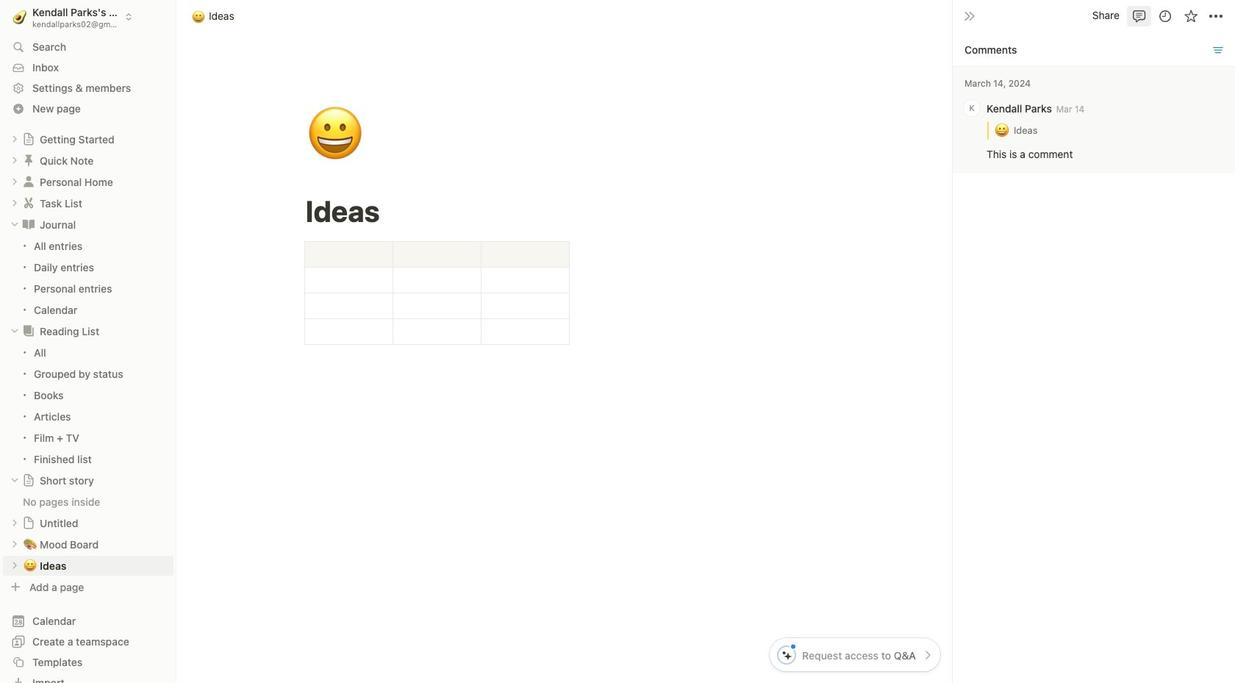 Task type: vqa. For each thing, say whether or not it's contained in the screenshot.
the Type to search... image
no



Task type: locate. For each thing, give the bounding box(es) containing it.
change page icon image
[[22, 133, 35, 146], [21, 153, 36, 168], [21, 175, 36, 189], [21, 196, 36, 211], [21, 217, 36, 232], [21, 324, 36, 338], [22, 474, 35, 487], [22, 516, 35, 530]]

0 vertical spatial close image
[[10, 220, 19, 229]]

close image
[[10, 220, 19, 229], [10, 327, 19, 336]]

close image
[[10, 476, 19, 485]]

open image
[[10, 135, 19, 144], [10, 177, 19, 186], [10, 199, 19, 208], [10, 561, 19, 570]]

1 horizontal spatial 😀 image
[[192, 8, 205, 25]]

close image for second 'group' from the bottom of the page
[[10, 220, 19, 229]]

1 close image from the top
[[10, 220, 19, 229]]

🥑 image
[[13, 8, 27, 26]]

group
[[0, 235, 176, 320], [0, 342, 176, 470]]

1 vertical spatial open image
[[10, 519, 19, 527]]

0 vertical spatial group
[[0, 235, 176, 320]]

1 vertical spatial group
[[0, 342, 176, 470]]

2 open image from the top
[[10, 519, 19, 527]]

1 group from the top
[[0, 235, 176, 320]]

2 vertical spatial open image
[[10, 540, 19, 549]]

close sidebar image
[[964, 10, 976, 22]]

1 vertical spatial 😀 image
[[24, 557, 37, 574]]

updates image
[[1158, 8, 1172, 23]]

4 open image from the top
[[10, 561, 19, 570]]

2 open image from the top
[[10, 177, 19, 186]]

0 vertical spatial 😀 image
[[192, 8, 205, 25]]

0 horizontal spatial 😀 image
[[24, 557, 37, 574]]

open image
[[10, 156, 19, 165], [10, 519, 19, 527], [10, 540, 19, 549]]

1 open image from the top
[[10, 135, 19, 144]]

1 vertical spatial close image
[[10, 327, 19, 336]]

0 vertical spatial open image
[[10, 156, 19, 165]]

😀 image
[[192, 8, 205, 25], [24, 557, 37, 574]]

2 close image from the top
[[10, 327, 19, 336]]



Task type: describe. For each thing, give the bounding box(es) containing it.
3 open image from the top
[[10, 199, 19, 208]]

😀 image
[[306, 97, 364, 172]]

2 group from the top
[[0, 342, 176, 470]]

🎨 image
[[24, 536, 37, 552]]

favorite image
[[1183, 8, 1198, 23]]

1 open image from the top
[[10, 156, 19, 165]]

close image for 2nd 'group'
[[10, 327, 19, 336]]

comments image
[[1132, 8, 1147, 23]]

3 open image from the top
[[10, 540, 19, 549]]



